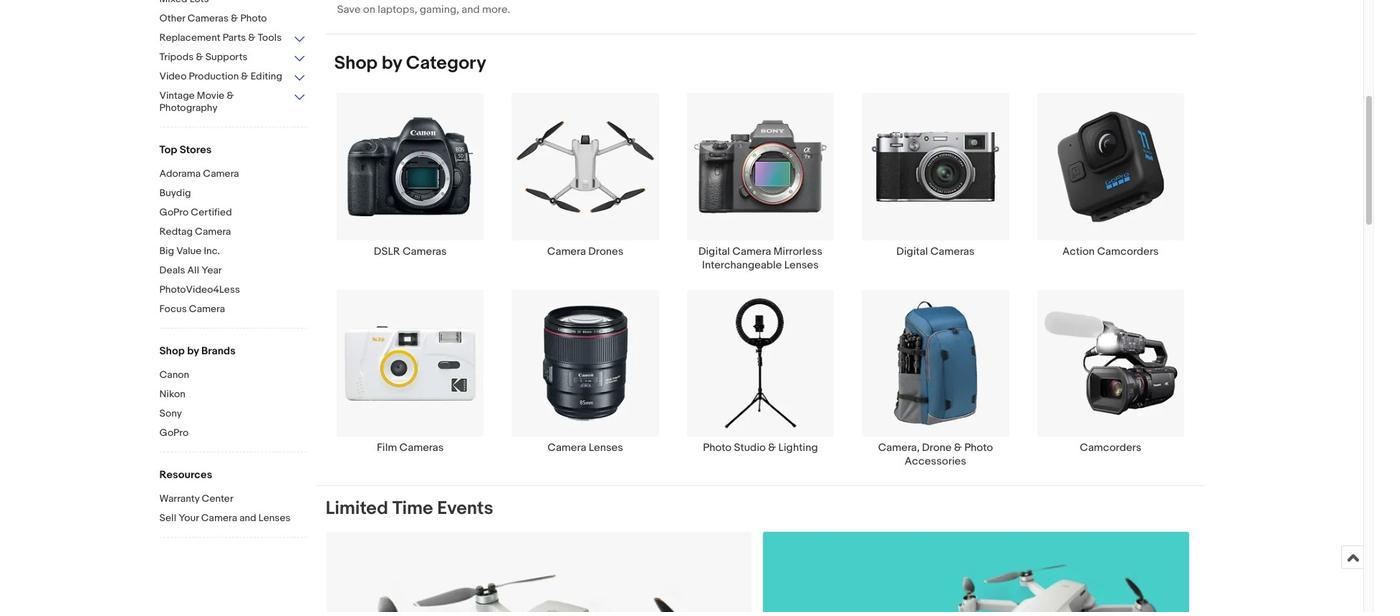 Task type: vqa. For each thing, say whether or not it's contained in the screenshot.
CD Rap & Hip-Hop Promo. Drake - For All The Dogs [DIRTY Album] image
no



Task type: locate. For each thing, give the bounding box(es) containing it.
camcorders
[[1097, 245, 1159, 258], [1080, 441, 1141, 455]]

1 digital from the left
[[698, 245, 730, 258]]

action
[[1062, 245, 1095, 258]]

camera inside digital camera mirrorless interchangeable lenses
[[732, 245, 771, 258]]

1 horizontal spatial shop
[[334, 52, 378, 75]]

None text field
[[326, 532, 752, 613], [763, 532, 1189, 613], [326, 532, 752, 613], [763, 532, 1189, 613]]

1 gopro from the top
[[159, 206, 189, 218]]

canon nikon sony gopro
[[159, 369, 189, 439]]

top stores
[[159, 143, 212, 157]]

0 vertical spatial shop
[[334, 52, 378, 75]]

by for brands
[[187, 345, 199, 358]]

photo inside photo studio & lighting 'link'
[[703, 441, 732, 455]]

gopro inside adorama camera buydig gopro certified redtag camera big value inc. deals all year photovideo4less focus camera
[[159, 206, 189, 218]]

year
[[201, 264, 222, 277]]

drone
[[922, 441, 952, 455]]

& right drone
[[954, 441, 962, 455]]

nikon link
[[159, 388, 306, 402]]

2 gopro from the top
[[159, 427, 189, 439]]

photo inside other cameras & photo replacement parts & tools tripods & supports video production & editing vintage movie & photography
[[240, 12, 267, 24]]

gopro
[[159, 206, 189, 218], [159, 427, 189, 439]]

digital camera mirrorless interchangeable lenses link
[[673, 93, 848, 272]]

shop down save
[[334, 52, 378, 75]]

dslr cameras link
[[323, 93, 498, 258]]

center
[[202, 493, 233, 505]]

photo for other cameras & photo replacement parts & tools tripods & supports video production & editing vintage movie & photography
[[240, 12, 267, 24]]

gopro down buydig
[[159, 206, 189, 218]]

redtag camera link
[[159, 226, 306, 239]]

buydig
[[159, 187, 191, 199]]

0 vertical spatial gopro
[[159, 206, 189, 218]]

digital cameras link
[[848, 93, 1023, 258]]

1 horizontal spatial by
[[382, 52, 402, 75]]

focus
[[159, 303, 187, 315]]

0 horizontal spatial by
[[187, 345, 199, 358]]

photo left studio
[[703, 441, 732, 455]]

camera, drone & photo accessories
[[878, 441, 993, 468]]

photo up tools
[[240, 12, 267, 24]]

time
[[392, 498, 433, 520]]

1 vertical spatial lenses
[[589, 441, 623, 455]]

1 vertical spatial shop
[[159, 345, 185, 358]]

action camcorders link
[[1023, 93, 1198, 258]]

1 horizontal spatial lenses
[[589, 441, 623, 455]]

digital
[[698, 245, 730, 258], [896, 245, 928, 258]]

list
[[317, 93, 1204, 486]]

digital for digital camera mirrorless interchangeable lenses
[[698, 245, 730, 258]]

0 horizontal spatial photo
[[240, 12, 267, 24]]

lenses inside digital camera mirrorless interchangeable lenses
[[784, 258, 819, 272]]

0 vertical spatial lenses
[[784, 258, 819, 272]]

replacement
[[159, 32, 220, 44]]

big
[[159, 245, 174, 257]]

production
[[189, 70, 239, 82]]

0 horizontal spatial digital
[[698, 245, 730, 258]]

shop
[[334, 52, 378, 75], [159, 345, 185, 358]]

other cameras & photo replacement parts & tools tripods & supports video production & editing vintage movie & photography
[[159, 12, 282, 114]]

photo
[[240, 12, 267, 24], [703, 441, 732, 455], [964, 441, 993, 455]]

cameras inside other cameras & photo replacement parts & tools tripods & supports video production & editing vintage movie & photography
[[187, 12, 229, 24]]

& right parts
[[248, 32, 255, 44]]

sell
[[159, 512, 176, 524]]

tripods
[[159, 51, 194, 63]]

& down replacement
[[196, 51, 203, 63]]

2 vertical spatial lenses
[[259, 512, 291, 524]]

0 vertical spatial camcorders
[[1097, 245, 1159, 258]]

0 vertical spatial by
[[382, 52, 402, 75]]

shop for shop by category
[[334, 52, 378, 75]]

other
[[159, 12, 185, 24]]

cameras for film
[[399, 441, 444, 455]]

camera inside camera lenses link
[[547, 441, 586, 455]]

digital inside digital camera mirrorless interchangeable lenses
[[698, 245, 730, 258]]

&
[[231, 12, 238, 24], [248, 32, 255, 44], [196, 51, 203, 63], [241, 70, 248, 82], [227, 90, 234, 102], [768, 441, 776, 455], [954, 441, 962, 455]]

1 horizontal spatial digital
[[896, 245, 928, 258]]

interchangeable
[[702, 258, 782, 272]]

film cameras link
[[323, 289, 498, 455]]

resources
[[159, 469, 212, 482]]

all
[[187, 264, 199, 277]]

digital cameras
[[896, 245, 975, 258]]

1 vertical spatial gopro
[[159, 427, 189, 439]]

lenses
[[784, 258, 819, 272], [589, 441, 623, 455], [259, 512, 291, 524]]

video
[[159, 70, 187, 82]]

2 horizontal spatial lenses
[[784, 258, 819, 272]]

certified
[[191, 206, 232, 218]]

2 horizontal spatial photo
[[964, 441, 993, 455]]

shop up the "canon"
[[159, 345, 185, 358]]

gopro inside the canon nikon sony gopro
[[159, 427, 189, 439]]

camera
[[203, 168, 239, 180], [195, 226, 231, 238], [547, 245, 586, 258], [732, 245, 771, 258], [189, 303, 225, 315], [547, 441, 586, 455]]

camera lenses
[[547, 441, 623, 455]]

gopro certified link
[[159, 206, 306, 220]]

save on laptops, gaming, and more.
[[337, 3, 510, 17]]

tools
[[258, 32, 282, 44]]

0 horizontal spatial lenses
[[259, 512, 291, 524]]

by down laptops,
[[382, 52, 402, 75]]

film cameras
[[377, 441, 444, 455]]

photo right drone
[[964, 441, 993, 455]]

by left brands
[[187, 345, 199, 358]]

camera drones link
[[498, 93, 673, 258]]

photo for camera, drone & photo accessories
[[964, 441, 993, 455]]

& right studio
[[768, 441, 776, 455]]

cameras
[[187, 12, 229, 24], [403, 245, 447, 258], [930, 245, 975, 258], [399, 441, 444, 455]]

photography
[[159, 102, 217, 114]]

gaming,
[[420, 3, 459, 17]]

1 vertical spatial by
[[187, 345, 199, 358]]

adorama
[[159, 168, 201, 180]]

action camcorders
[[1062, 245, 1159, 258]]

1 horizontal spatial photo
[[703, 441, 732, 455]]

gopro down sony
[[159, 427, 189, 439]]

gopro for sony
[[159, 427, 189, 439]]

2 digital from the left
[[896, 245, 928, 258]]

warranty center sell your camera and lenses
[[159, 493, 291, 524]]

0 horizontal spatial shop
[[159, 345, 185, 358]]

photo inside camera, drone & photo accessories
[[964, 441, 993, 455]]



Task type: describe. For each thing, give the bounding box(es) containing it.
mirrorless
[[774, 245, 822, 258]]

sony
[[159, 408, 182, 420]]

video production & editing button
[[159, 70, 306, 84]]

warranty center link
[[159, 493, 306, 506]]

camcorders link
[[1023, 289, 1198, 455]]

deals all year link
[[159, 264, 306, 278]]

drones
[[588, 245, 624, 258]]

lighting
[[778, 441, 818, 455]]

supports
[[205, 51, 248, 63]]

stores
[[180, 143, 212, 157]]

camera and
[[201, 512, 256, 524]]

camera lenses link
[[498, 289, 673, 455]]

canon
[[159, 369, 189, 381]]

1 vertical spatial camcorders
[[1080, 441, 1141, 455]]

& up parts
[[231, 12, 238, 24]]

redtag
[[159, 226, 193, 238]]

parts
[[223, 32, 246, 44]]

& left editing
[[241, 70, 248, 82]]

vintage
[[159, 90, 195, 102]]

inc.
[[204, 245, 220, 257]]

Save on laptops, gaming, and more. text field
[[326, 0, 1195, 34]]

camera drones
[[547, 245, 624, 258]]

adorama camera link
[[159, 168, 306, 181]]

brands
[[201, 345, 236, 358]]

big value inc. link
[[159, 245, 306, 259]]

sony link
[[159, 408, 306, 421]]

on
[[363, 3, 375, 17]]

vintage movie & photography button
[[159, 90, 306, 115]]

digital for digital cameras
[[896, 245, 928, 258]]

events
[[437, 498, 493, 520]]

more.
[[482, 3, 510, 17]]

cameras for other
[[187, 12, 229, 24]]

accessories
[[905, 455, 966, 468]]

cameras for digital
[[930, 245, 975, 258]]

tripods & supports button
[[159, 51, 306, 64]]

photo studio & lighting
[[703, 441, 818, 455]]

dslr cameras
[[374, 245, 447, 258]]

dslr
[[374, 245, 400, 258]]

limited time events
[[326, 498, 493, 520]]

movie
[[197, 90, 224, 102]]

gopro link
[[159, 427, 306, 441]]

lenses inside warranty center sell your camera and lenses
[[259, 512, 291, 524]]

laptops,
[[378, 3, 417, 17]]

sell your camera and lenses link
[[159, 512, 306, 526]]

film
[[377, 441, 397, 455]]

save on laptops, gaming, and more. link
[[326, 0, 1195, 34]]

other cameras & photo link
[[159, 12, 306, 26]]

photo studio & lighting link
[[673, 289, 848, 455]]

buydig link
[[159, 187, 306, 201]]

shop for shop by brands
[[159, 345, 185, 358]]

cameras for dslr
[[403, 245, 447, 258]]

studio
[[734, 441, 766, 455]]

by for category
[[382, 52, 402, 75]]

nikon
[[159, 388, 185, 400]]

focus camera link
[[159, 303, 306, 317]]

deals
[[159, 264, 185, 277]]

and
[[462, 3, 480, 17]]

photovideo4less
[[159, 284, 240, 296]]

shop by category
[[334, 52, 486, 75]]

shop by brands
[[159, 345, 236, 358]]

your
[[178, 512, 199, 524]]

value
[[176, 245, 202, 257]]

save
[[337, 3, 361, 17]]

digital camera mirrorless interchangeable lenses
[[698, 245, 822, 272]]

camera,
[[878, 441, 920, 455]]

camera inside camera drones 'link'
[[547, 245, 586, 258]]

gopro for buydig
[[159, 206, 189, 218]]

limited
[[326, 498, 388, 520]]

warranty
[[159, 493, 199, 505]]

photovideo4less link
[[159, 284, 306, 297]]

& down 'video production & editing' dropdown button
[[227, 90, 234, 102]]

camera, drone & photo accessories link
[[848, 289, 1023, 468]]

canon link
[[159, 369, 306, 383]]

editing
[[251, 70, 282, 82]]

list containing dslr cameras
[[317, 93, 1204, 486]]

category
[[406, 52, 486, 75]]

top
[[159, 143, 177, 157]]

replacement parts & tools button
[[159, 32, 306, 45]]

& inside camera, drone & photo accessories
[[954, 441, 962, 455]]



